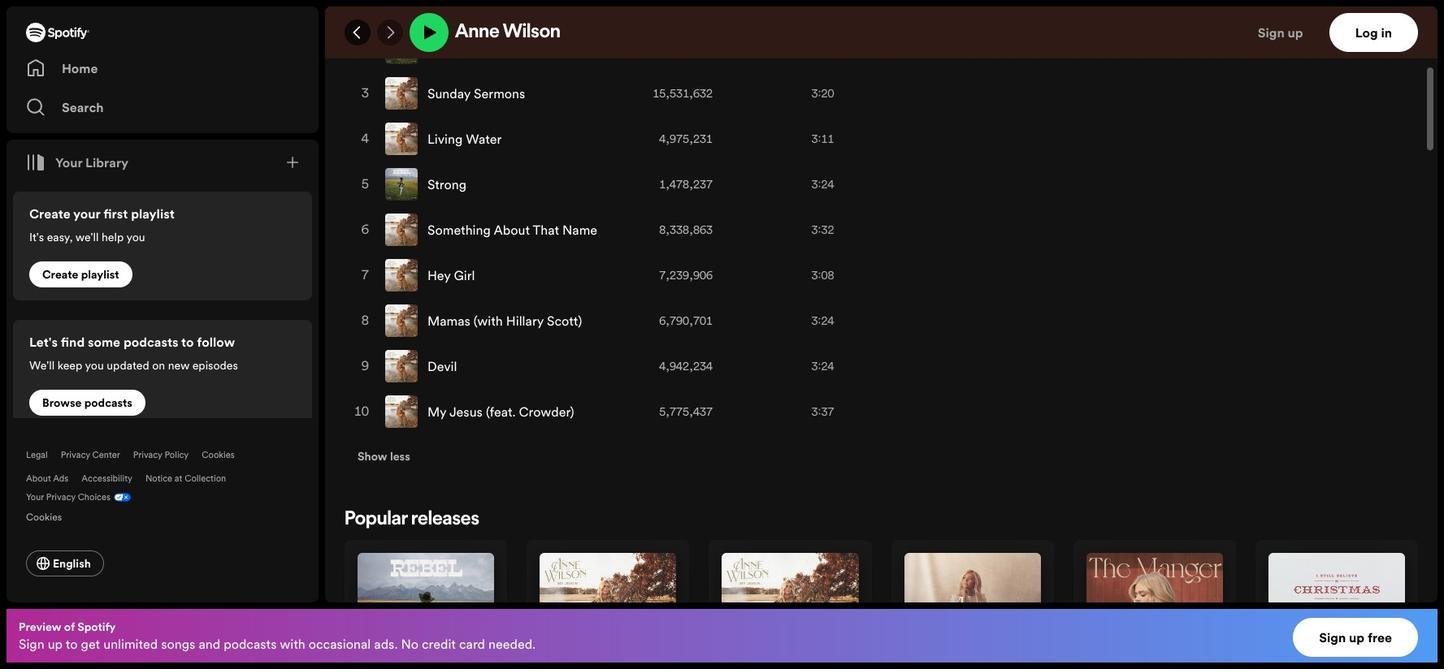Task type: locate. For each thing, give the bounding box(es) containing it.
sign inside preview of spotify sign up to get unlimited songs and podcasts with occasional ads. no credit card needed.
[[19, 636, 44, 654]]

0 vertical spatial create
[[29, 205, 71, 223]]

1 horizontal spatial up
[[1288, 24, 1304, 41]]

playlist inside button
[[81, 267, 119, 283]]

0 vertical spatial cookies
[[202, 450, 235, 462]]

search
[[62, 98, 104, 116]]

you inside 'create your first playlist it's easy, we'll help you'
[[126, 229, 145, 245]]

occasional
[[309, 636, 371, 654]]

to left 'get'
[[66, 636, 78, 654]]

1 3:24 from the top
[[812, 176, 834, 193]]

your library button
[[20, 146, 135, 179]]

hillary
[[506, 312, 544, 330]]

up inside top bar and user menu element
[[1288, 24, 1304, 41]]

about left ads
[[26, 473, 51, 485]]

your
[[55, 154, 82, 172], [26, 492, 44, 504]]

your left library
[[55, 154, 82, 172]]

sunday
[[428, 85, 471, 102]]

0 vertical spatial your
[[55, 154, 82, 172]]

2 horizontal spatial up
[[1349, 629, 1365, 647]]

california consumer privacy act (ccpa) opt-out icon image
[[111, 492, 131, 507]]

about inside main element
[[26, 473, 51, 485]]

anne wilson
[[455, 23, 561, 42]]

preview of spotify sign up to get unlimited songs and podcasts with occasional ads. no credit card needed.
[[19, 619, 536, 654]]

1 vertical spatial you
[[85, 358, 104, 374]]

hey
[[428, 267, 451, 285]]

0 vertical spatial about
[[494, 221, 530, 239]]

keep
[[57, 358, 82, 374]]

hey girl cell
[[385, 254, 618, 298]]

your
[[73, 205, 100, 223]]

show less
[[358, 449, 410, 465]]

3:24 up 3:32
[[812, 176, 834, 193]]

rebel (the beginning)
[[976, 5, 1112, 23]]

0 horizontal spatial you
[[85, 358, 104, 374]]

cookies
[[202, 450, 235, 462], [26, 510, 62, 524]]

1 horizontal spatial cookies link
[[202, 450, 235, 462]]

follow
[[197, 333, 235, 351]]

0 horizontal spatial cookies
[[26, 510, 62, 524]]

create for playlist
[[42, 267, 78, 283]]

in
[[456, 39, 467, 57]]

1 vertical spatial to
[[66, 636, 78, 654]]

1 vertical spatial 3:24
[[812, 313, 834, 329]]

ads.
[[374, 636, 398, 654]]

3 3:24 from the top
[[812, 358, 834, 375]]

you right help
[[126, 229, 145, 245]]

3:01
[[812, 40, 834, 56]]

log
[[1356, 24, 1378, 41]]

hey girl link
[[428, 267, 475, 285]]

up left of
[[48, 636, 63, 654]]

in
[[1381, 24, 1392, 41]]

sign inside sign up free button
[[1319, 629, 1346, 647]]

1 vertical spatial about
[[26, 473, 51, 485]]

rebel
[[976, 5, 1014, 23]]

up left "free"
[[1349, 629, 1365, 647]]

podcasts inside let's find some podcasts to follow we'll keep you updated on new episodes
[[123, 333, 179, 351]]

1 horizontal spatial to
[[181, 333, 194, 351]]

updated
[[107, 358, 149, 374]]

strong
[[428, 176, 467, 193]]

my jesus (feat. crowder)
[[428, 403, 574, 421]]

0 vertical spatial to
[[181, 333, 194, 351]]

cookies down your privacy choices button
[[26, 510, 62, 524]]

1 horizontal spatial cookies
[[202, 450, 235, 462]]

up
[[1288, 24, 1304, 41], [1349, 629, 1365, 647], [48, 636, 63, 654]]

3:24 down "3:08"
[[812, 313, 834, 329]]

1 vertical spatial your
[[26, 492, 44, 504]]

browse
[[42, 395, 82, 411]]

privacy policy link
[[133, 450, 189, 462]]

rain
[[428, 39, 453, 57]]

rebel (the beginning) link
[[976, 5, 1112, 23]]

rain in the rearview cell
[[385, 26, 618, 70]]

sunday sermons
[[428, 85, 525, 102]]

playlist down help
[[81, 267, 119, 283]]

preview
[[19, 619, 61, 636]]

devil cell
[[385, 345, 618, 389]]

2 horizontal spatial sign
[[1319, 629, 1346, 647]]

0 horizontal spatial your
[[26, 492, 44, 504]]

you for first
[[126, 229, 145, 245]]

on
[[152, 358, 165, 374]]

1 vertical spatial playlist
[[81, 267, 119, 283]]

privacy up notice on the left bottom
[[133, 450, 162, 462]]

cookies link down your privacy choices button
[[26, 507, 75, 525]]

your for your privacy choices
[[26, 492, 44, 504]]

1 horizontal spatial playlist
[[131, 205, 175, 223]]

notice
[[145, 473, 172, 485]]

cookies up collection
[[202, 450, 235, 462]]

3:24 up 3:37
[[812, 358, 834, 375]]

privacy up ads
[[61, 450, 90, 462]]

your library
[[55, 154, 129, 172]]

1 vertical spatial create
[[42, 267, 78, 283]]

legal link
[[26, 450, 48, 462]]

1 vertical spatial podcasts
[[84, 395, 132, 411]]

and
[[199, 636, 220, 654]]

mamas (with hillary scott) link
[[428, 312, 582, 330]]

create for your
[[29, 205, 71, 223]]

you
[[126, 229, 145, 245], [85, 358, 104, 374]]

1 vertical spatial cookies link
[[26, 507, 75, 525]]

privacy
[[61, 450, 90, 462], [133, 450, 162, 462], [46, 492, 75, 504]]

to up new
[[181, 333, 194, 351]]

0 horizontal spatial about
[[26, 473, 51, 485]]

sign inside sign up button
[[1258, 24, 1285, 41]]

go forward image
[[384, 26, 397, 39]]

5,775,437
[[659, 404, 713, 420]]

about
[[494, 221, 530, 239], [26, 473, 51, 485]]

credit
[[422, 636, 456, 654]]

mamas (with hillary scott) cell
[[385, 299, 618, 343]]

less
[[390, 449, 410, 465]]

notice at collection
[[145, 473, 226, 485]]

your down the about ads link
[[26, 492, 44, 504]]

you right keep
[[85, 358, 104, 374]]

1 horizontal spatial you
[[126, 229, 145, 245]]

podcasts up on at the bottom left
[[123, 333, 179, 351]]

podcasts down updated
[[84, 395, 132, 411]]

sign up free
[[1319, 629, 1392, 647]]

sunday sermons link
[[428, 85, 525, 102]]

0 horizontal spatial up
[[48, 636, 63, 654]]

0 vertical spatial playlist
[[131, 205, 175, 223]]

legal
[[26, 450, 48, 462]]

0 vertical spatial podcasts
[[123, 333, 179, 351]]

create your first playlist it's easy, we'll help you
[[29, 205, 175, 245]]

1 vertical spatial cookies
[[26, 510, 62, 524]]

create inside button
[[42, 267, 78, 283]]

card
[[459, 636, 485, 654]]

create playlist
[[42, 267, 119, 283]]

ads
[[53, 473, 69, 485]]

about left that
[[494, 221, 530, 239]]

playlist right first
[[131, 205, 175, 223]]

3:37
[[812, 404, 834, 420]]

create down easy,
[[42, 267, 78, 283]]

2 3:24 from the top
[[812, 313, 834, 329]]

let's
[[29, 333, 58, 351]]

1 horizontal spatial sign
[[1258, 24, 1285, 41]]

up left log
[[1288, 24, 1304, 41]]

browse podcasts
[[42, 395, 132, 411]]

2 vertical spatial podcasts
[[224, 636, 277, 654]]

popular
[[345, 510, 408, 530]]

popular releases element
[[345, 510, 1418, 670]]

3:24 for mamas (with hillary scott)
[[812, 313, 834, 329]]

0 vertical spatial 3:24
[[812, 176, 834, 193]]

1 horizontal spatial about
[[494, 221, 530, 239]]

unlimited
[[103, 636, 158, 654]]

(with
[[474, 312, 503, 330]]

you inside let's find some podcasts to follow we'll keep you updated on new episodes
[[85, 358, 104, 374]]

log in button
[[1330, 13, 1418, 52]]

my jesus (feat. crowder) link
[[428, 403, 574, 421]]

1 horizontal spatial your
[[55, 154, 82, 172]]

up inside preview of spotify sign up to get unlimited songs and podcasts with occasional ads. no credit card needed.
[[48, 636, 63, 654]]

create inside 'create your first playlist it's easy, we'll help you'
[[29, 205, 71, 223]]

0 horizontal spatial sign
[[19, 636, 44, 654]]

sign for sign up free
[[1319, 629, 1346, 647]]

0 horizontal spatial playlist
[[81, 267, 119, 283]]

0 horizontal spatial to
[[66, 636, 78, 654]]

privacy center link
[[61, 450, 120, 462]]

cookies link up collection
[[202, 450, 235, 462]]

choices
[[78, 492, 111, 504]]

we'll
[[29, 358, 55, 374]]

your inside your library button
[[55, 154, 82, 172]]

that
[[533, 221, 559, 239]]

2 vertical spatial 3:24
[[812, 358, 834, 375]]

0 vertical spatial you
[[126, 229, 145, 245]]

playlist
[[131, 205, 175, 223], [81, 267, 119, 283]]

create up easy,
[[29, 205, 71, 223]]

podcasts right and
[[224, 636, 277, 654]]



Task type: describe. For each thing, give the bounding box(es) containing it.
sign for sign up
[[1258, 24, 1285, 41]]

rain in the rearview
[[428, 39, 550, 57]]

hey girl
[[428, 267, 475, 285]]

anne
[[455, 23, 500, 42]]

rain in the rearview link
[[428, 39, 550, 57]]

playlist inside 'create your first playlist it's easy, we'll help you'
[[131, 205, 175, 223]]

crowder)
[[519, 403, 574, 421]]

about ads
[[26, 473, 69, 485]]

something about that name link
[[428, 221, 598, 239]]

it's
[[29, 229, 44, 245]]

about ads link
[[26, 473, 69, 485]]

mamas (with hillary scott)
[[428, 312, 582, 330]]

3:20
[[812, 85, 834, 102]]

wilson
[[503, 23, 561, 42]]

3:11
[[812, 131, 834, 147]]

sermons
[[474, 85, 525, 102]]

0 vertical spatial cookies link
[[202, 450, 235, 462]]

up for sign up free
[[1349, 629, 1365, 647]]

0 horizontal spatial cookies link
[[26, 507, 75, 525]]

privacy center
[[61, 450, 120, 462]]

popular releases
[[345, 510, 480, 530]]

browse podcasts link
[[29, 390, 145, 416]]

help
[[102, 229, 124, 245]]

strong link
[[428, 176, 467, 193]]

(the
[[1017, 5, 1044, 23]]

some
[[88, 333, 120, 351]]

library
[[85, 154, 129, 172]]

to inside preview of spotify sign up to get unlimited songs and podcasts with occasional ads. no credit card needed.
[[66, 636, 78, 654]]

english button
[[26, 551, 104, 577]]

create playlist button
[[29, 262, 132, 288]]

rearview
[[496, 39, 550, 57]]

my
[[428, 403, 447, 421]]

devil
[[428, 358, 457, 376]]

up for sign up
[[1288, 24, 1304, 41]]

get
[[81, 636, 100, 654]]

3:24 for devil
[[812, 358, 834, 375]]

sign up button
[[1252, 13, 1330, 52]]

easy,
[[47, 229, 73, 245]]

living water cell
[[385, 117, 618, 161]]

go back image
[[351, 26, 364, 39]]

scott)
[[547, 312, 582, 330]]

podcasts inside preview of spotify sign up to get unlimited songs and podcasts with occasional ads. no credit card needed.
[[224, 636, 277, 654]]

accessibility link
[[82, 473, 132, 485]]

needed.
[[489, 636, 536, 654]]

sunday sermons cell
[[385, 72, 618, 115]]

3,487,058
[[659, 40, 713, 56]]

name
[[563, 221, 598, 239]]

3:08
[[812, 267, 834, 284]]

top bar and user menu element
[[325, 7, 1438, 59]]

my jesus (feat. crowder) cell
[[385, 390, 618, 434]]

living
[[428, 130, 463, 148]]

4,942,234
[[659, 358, 713, 375]]

you for some
[[85, 358, 104, 374]]

3:24 for strong
[[812, 176, 834, 193]]

mamas
[[428, 312, 471, 330]]

show
[[358, 449, 387, 465]]

new
[[168, 358, 190, 374]]

songs
[[161, 636, 195, 654]]

releases
[[411, 510, 480, 530]]

living water
[[428, 130, 502, 148]]

something about that name
[[428, 221, 598, 239]]

let's find some podcasts to follow we'll keep you updated on new episodes
[[29, 333, 238, 374]]

8,338,863
[[659, 222, 713, 238]]

your for your library
[[55, 154, 82, 172]]

4,975,231
[[659, 131, 713, 147]]

7,239,906
[[659, 267, 713, 284]]

free
[[1368, 629, 1392, 647]]

beginning)
[[1047, 5, 1112, 23]]

episodes
[[192, 358, 238, 374]]

search link
[[26, 91, 299, 124]]

collection
[[185, 473, 226, 485]]

privacy policy
[[133, 450, 189, 462]]

water
[[466, 130, 502, 148]]

15,531,632
[[653, 85, 713, 102]]

first
[[103, 205, 128, 223]]

strong cell
[[385, 163, 618, 206]]

spotify image
[[26, 23, 89, 42]]

sign up
[[1258, 24, 1304, 41]]

sign up free button
[[1293, 619, 1418, 658]]

(feat.
[[486, 403, 516, 421]]

privacy down ads
[[46, 492, 75, 504]]

girl
[[454, 267, 475, 285]]

3:32
[[812, 222, 834, 238]]

with
[[280, 636, 305, 654]]

spotify
[[77, 619, 116, 636]]

show less button
[[345, 436, 423, 478]]

no
[[401, 636, 419, 654]]

main element
[[7, 7, 319, 603]]

about inside cell
[[494, 221, 530, 239]]

privacy for privacy policy
[[133, 450, 162, 462]]

podcasts inside 'link'
[[84, 395, 132, 411]]

something
[[428, 221, 491, 239]]

your privacy choices button
[[26, 492, 111, 504]]

at
[[175, 473, 182, 485]]

we'll
[[75, 229, 99, 245]]

6,790,701
[[659, 313, 713, 329]]

something about that name cell
[[385, 208, 618, 252]]

center
[[92, 450, 120, 462]]

english
[[53, 556, 91, 572]]

to inside let's find some podcasts to follow we'll keep you updated on new episodes
[[181, 333, 194, 351]]

find
[[61, 333, 85, 351]]

privacy for privacy center
[[61, 450, 90, 462]]



Task type: vqa. For each thing, say whether or not it's contained in the screenshot.
lofi beats image
no



